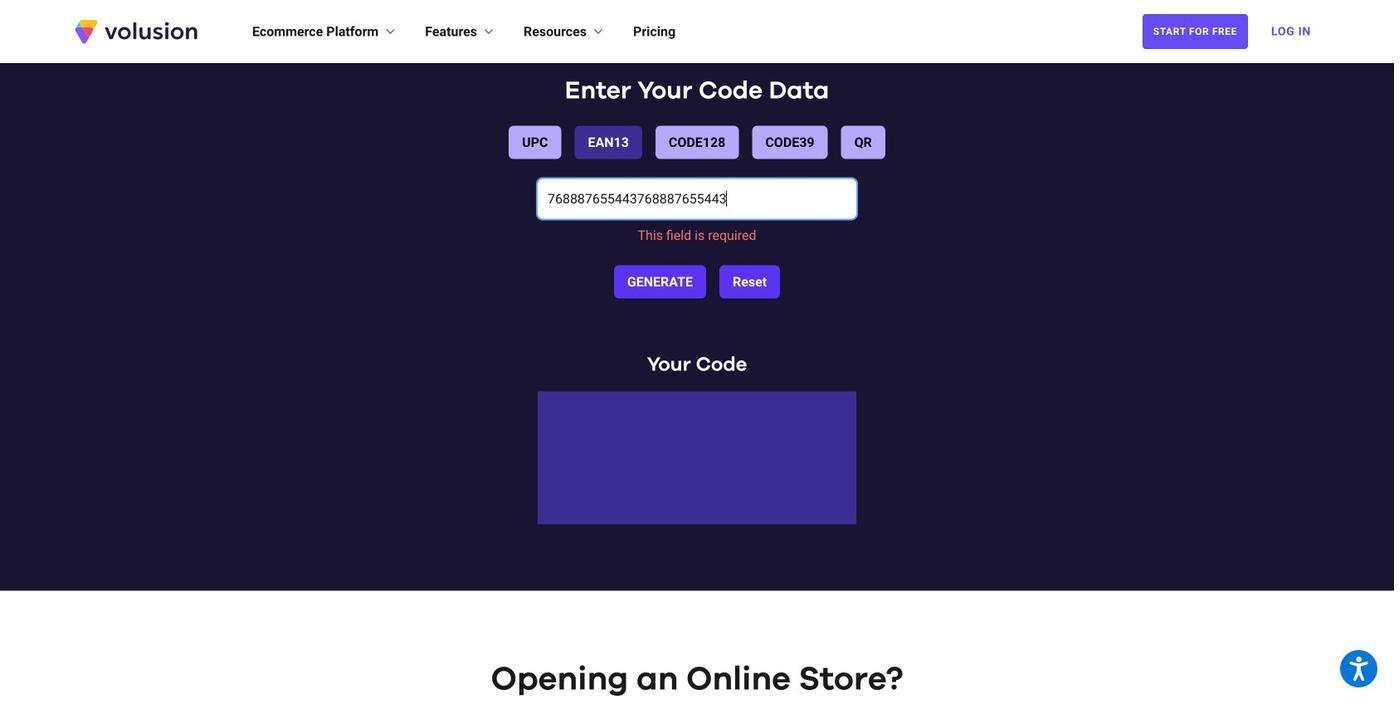 Task type: locate. For each thing, give the bounding box(es) containing it.
Code Data (#) text field
[[538, 179, 857, 219]]

open accessibe: accessibility options, statement and help image
[[1350, 657, 1369, 681]]



Task type: vqa. For each thing, say whether or not it's contained in the screenshot.
'Code Data (#)' text field
yes



